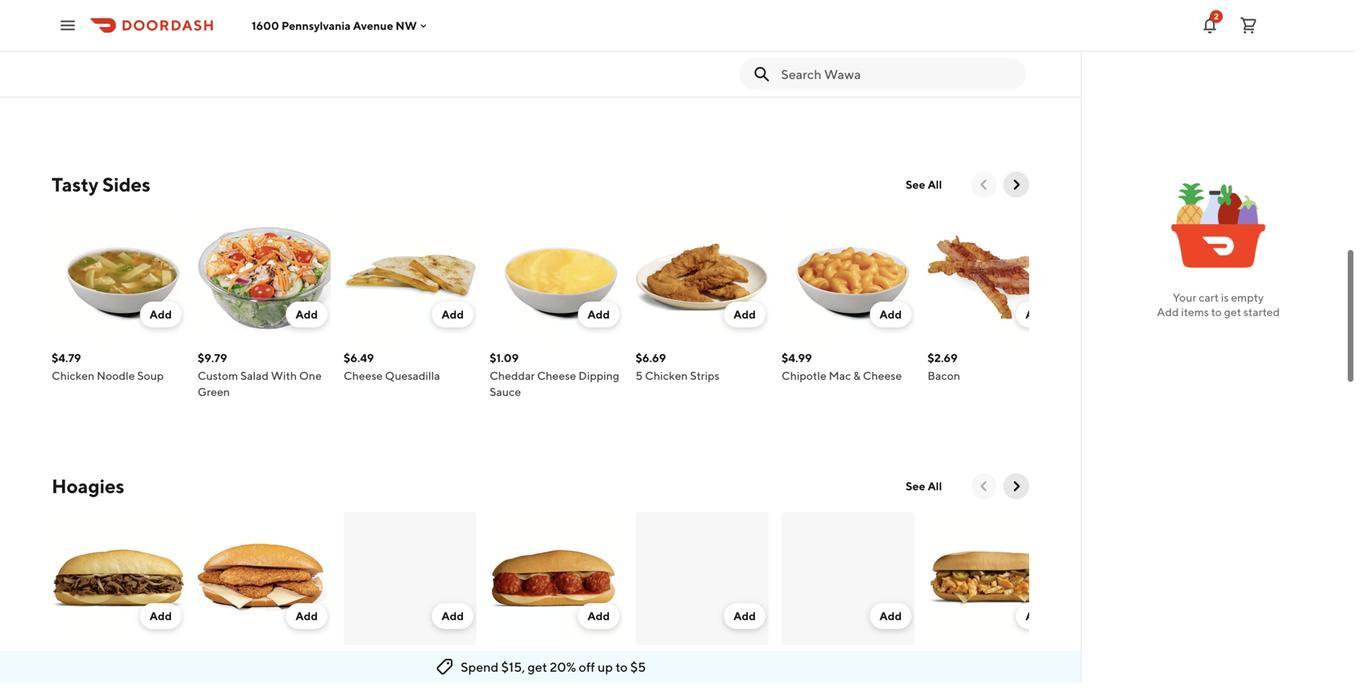 Task type: vqa. For each thing, say whether or not it's contained in the screenshot.
Hot
yes



Task type: locate. For each thing, give the bounding box(es) containing it.
1 horizontal spatial cheese
[[537, 369, 577, 383]]

$3.29 up reese
[[344, 50, 373, 63]]

bark inside $5.29 peppermint bark hot chocolate
[[991, 67, 1015, 81]]

peanut for king
[[412, 67, 449, 81]]

1 vertical spatial see all
[[906, 480, 943, 493]]

peanut inside $3.29 reese white peanut butter tree king (2.4oz)
[[412, 67, 449, 81]]

peanut inside $3.29 m&m holiday peanut share size (3.27oz)
[[854, 67, 891, 81]]

bark
[[115, 67, 138, 81], [553, 67, 577, 81], [991, 67, 1015, 81]]

1 peanut from the left
[[412, 67, 449, 81]]

to
[[1212, 305, 1223, 319], [616, 660, 628, 675]]

1 vertical spatial $4.79
[[52, 351, 81, 365]]

see all link
[[896, 172, 952, 198], [896, 474, 952, 500]]

sauce
[[490, 385, 521, 399]]

1600 pennsylvania avenue nw button
[[252, 19, 430, 32]]

$6.69
[[636, 351, 666, 365]]

0 vertical spatial $4.79
[[198, 50, 227, 63]]

1 horizontal spatial $3.29
[[636, 50, 666, 63]]

2 bark from the left
[[553, 67, 577, 81]]

add for chipotle mac & cheese image
[[880, 308, 902, 321]]

$4.79 inside $4.79 chicken noodle soup
[[52, 351, 81, 365]]

1 horizontal spatial bark
[[553, 67, 577, 81]]

peppermint inside $6.39 peppermint bark cold brew
[[490, 67, 551, 81]]

peppermint down $6.39
[[490, 67, 551, 81]]

1 see from the top
[[906, 178, 926, 191]]

3 peppermint from the left
[[928, 67, 989, 81]]

2 horizontal spatial bark
[[991, 67, 1015, 81]]

$1.09
[[490, 351, 519, 365]]

$3.29 inside $3.29 m&m holiday peanut share size (3.27oz)
[[782, 50, 812, 63]]

$5.69
[[490, 653, 520, 667]]

$3.29 up m&m in the right of the page
[[782, 50, 812, 63]]

2
[[1215, 12, 1219, 21]]

2 next button of carousel image from the top
[[1009, 479, 1025, 495]]

bark inside $6.59 peppermint bark cream smoothie
[[115, 67, 138, 81]]

2 see all from the top
[[906, 480, 943, 493]]

0 vertical spatial see all
[[906, 178, 943, 191]]

peppermint inside $6.59 peppermint bark cream smoothie
[[52, 67, 113, 81]]

open menu image
[[58, 16, 77, 35]]

0 horizontal spatial peppermint
[[52, 67, 113, 81]]

cart
[[1199, 291, 1219, 304]]

$9.19
[[636, 653, 664, 667]]

2 peanut from the left
[[854, 67, 891, 81]]

see for tasty sides
[[906, 178, 926, 191]]

5 chicken strips image
[[636, 211, 769, 344]]

is
[[1222, 291, 1229, 304]]

add
[[150, 6, 172, 19], [1157, 305, 1180, 319], [150, 308, 172, 321], [296, 308, 318, 321], [442, 308, 464, 321], [588, 308, 610, 321], [734, 308, 756, 321], [880, 308, 902, 321], [1026, 308, 1048, 321], [150, 610, 172, 623], [296, 610, 318, 623], [442, 610, 464, 623], [588, 610, 610, 623], [734, 610, 756, 623], [880, 610, 902, 623], [1026, 610, 1048, 623]]

up
[[598, 660, 613, 675]]

$6.39
[[490, 50, 520, 63]]

peppermint up the smoothie
[[52, 67, 113, 81]]

cheese right the &
[[863, 369, 902, 383]]

green
[[198, 385, 230, 399]]

all left previous button of carousel image
[[928, 480, 943, 493]]

1 vertical spatial see all link
[[896, 474, 952, 500]]

$4.99 chipotle mac & cheese
[[782, 351, 902, 383]]

0 vertical spatial see
[[906, 178, 926, 191]]

2 horizontal spatial cheese
[[863, 369, 902, 383]]

holiday inside $3.29 m&m holiday peanut share size (3.27oz)
[[813, 67, 852, 81]]

chicken noodle soup image
[[52, 211, 185, 344]]

to down 'cart'
[[1212, 305, 1223, 319]]

2 $3.29 from the left
[[636, 50, 666, 63]]

1 horizontal spatial to
[[1212, 305, 1223, 319]]

1 horizontal spatial peppermint
[[490, 67, 551, 81]]

1 horizontal spatial chicken
[[645, 369, 688, 383]]

1 vertical spatial get
[[528, 660, 548, 675]]

0 horizontal spatial $3.29
[[344, 50, 373, 63]]

(2.4oz)
[[430, 84, 465, 97]]

add inside your cart is empty add items to get started
[[1157, 305, 1180, 319]]

chicken down the $6.69
[[645, 369, 688, 383]]

0 horizontal spatial holiday
[[673, 67, 713, 81]]

custom
[[198, 369, 238, 383]]

holiday up the size
[[813, 67, 852, 81]]

2 chicken from the left
[[645, 369, 688, 383]]

2 peppermint from the left
[[490, 67, 551, 81]]

see all
[[906, 178, 943, 191], [906, 480, 943, 493]]

$3.29 reese white peanut butter tree king (2.4oz)
[[344, 50, 465, 97]]

peanut up king
[[412, 67, 449, 81]]

1 bark from the left
[[115, 67, 138, 81]]

2 holiday from the left
[[813, 67, 852, 81]]

to inside your cart is empty add items to get started
[[1212, 305, 1223, 319]]

$6.69 5 chicken strips
[[636, 351, 720, 383]]

chocolate
[[928, 84, 982, 97]]

next button of carousel image for tasty sides
[[1009, 177, 1025, 193]]

get inside your cart is empty add items to get started
[[1225, 305, 1242, 319]]

bears
[[636, 84, 665, 97]]

bark left cold
[[553, 67, 577, 81]]

20%
[[550, 660, 577, 675]]

add for 5 chicken strips image
[[734, 308, 756, 321]]

(3.27oz)
[[837, 84, 878, 97]]

cheese inside $1.09 cheddar cheese dipping sauce
[[537, 369, 577, 383]]

0 horizontal spatial peanut
[[412, 67, 449, 81]]

holiday
[[673, 67, 713, 81], [813, 67, 852, 81]]

quesadilla
[[385, 369, 440, 383]]

spend $15, get 20% off up to $5
[[461, 660, 646, 675]]

1 cheese from the left
[[344, 369, 383, 383]]

sides
[[102, 173, 150, 196]]

1 see all link from the top
[[896, 172, 952, 198]]

peanut for (3.27oz)
[[854, 67, 891, 81]]

size
[[814, 84, 835, 97]]

cheddar cheese dipping sauce image
[[490, 211, 623, 344]]

0 vertical spatial all
[[928, 178, 943, 191]]

bark inside $6.39 peppermint bark cold brew
[[553, 67, 577, 81]]

cheese left dipping
[[537, 369, 577, 383]]

(4oz)
[[667, 84, 694, 97]]

add for custom breaded chicken strips hoagie image
[[296, 610, 318, 623]]

cheese down $6.49
[[344, 369, 383, 383]]

see all left previous button of carousel icon
[[906, 178, 943, 191]]

$6.49
[[344, 351, 374, 365]]

spend
[[461, 660, 499, 675]]

white
[[378, 67, 410, 81]]

holiday up (4oz)
[[673, 67, 713, 81]]

3 cheese from the left
[[863, 369, 902, 383]]

2 all from the top
[[928, 480, 943, 493]]

all
[[928, 178, 943, 191], [928, 480, 943, 493]]

$3.29 haribo holiday gold bears (4oz)
[[636, 50, 740, 97]]

add for tuna salad hoagie image
[[442, 610, 464, 623]]

$3.29 inside $3.29 reese white peanut butter tree king (2.4oz)
[[344, 50, 373, 63]]

nw
[[396, 19, 417, 32]]

1 $3.29 from the left
[[344, 50, 373, 63]]

1 holiday from the left
[[673, 67, 713, 81]]

one
[[299, 369, 322, 383]]

custom cheesesteak hoagie image
[[52, 512, 185, 646]]

add button
[[140, 0, 182, 26], [140, 0, 182, 26], [140, 302, 182, 328], [140, 302, 182, 328], [286, 302, 328, 328], [286, 302, 328, 328], [432, 302, 474, 328], [432, 302, 474, 328], [578, 302, 620, 328], [578, 302, 620, 328], [724, 302, 766, 328], [724, 302, 766, 328], [870, 302, 912, 328], [870, 302, 912, 328], [1016, 302, 1058, 328], [1016, 302, 1058, 328], [140, 604, 182, 629], [140, 604, 182, 629], [286, 604, 328, 629], [286, 604, 328, 629], [432, 604, 474, 629], [432, 604, 474, 629], [578, 604, 620, 629], [578, 604, 620, 629], [724, 604, 766, 629], [724, 604, 766, 629], [870, 604, 912, 629], [870, 604, 912, 629], [1016, 604, 1058, 629], [1016, 604, 1058, 629]]

bark left hot at the top of the page
[[991, 67, 1015, 81]]

2 horizontal spatial $3.29
[[782, 50, 812, 63]]

1 chicken from the left
[[52, 369, 94, 383]]

previous button of carousel image
[[977, 177, 993, 193]]

1 vertical spatial to
[[616, 660, 628, 675]]

peppermint up chocolate
[[928, 67, 989, 81]]

cheese inside $6.49 cheese quesadilla
[[344, 369, 383, 383]]

get down 'is'
[[1225, 305, 1242, 319]]

2 see all link from the top
[[896, 474, 952, 500]]

$1.09 cheddar cheese dipping sauce
[[490, 351, 620, 399]]

custom salad with one green image
[[198, 211, 331, 344]]

0 vertical spatial get
[[1225, 305, 1242, 319]]

bark left cream at the left top
[[115, 67, 138, 81]]

see all link left previous button of carousel image
[[896, 474, 952, 500]]

next button of carousel image right previous button of carousel image
[[1009, 479, 1025, 495]]

0 horizontal spatial bark
[[115, 67, 138, 81]]

1 see all from the top
[[906, 178, 943, 191]]

next button of carousel image
[[1009, 177, 1025, 193], [1009, 479, 1025, 495]]

$4.79
[[198, 50, 227, 63], [52, 351, 81, 365]]

2 see from the top
[[906, 480, 926, 493]]

2 horizontal spatial peppermint
[[928, 67, 989, 81]]

cream
[[141, 67, 175, 81]]

strips
[[690, 369, 720, 383]]

1 horizontal spatial get
[[1225, 305, 1242, 319]]

1 all from the top
[[928, 178, 943, 191]]

0 horizontal spatial $4.79
[[52, 351, 81, 365]]

smoothie
[[52, 84, 101, 97]]

next button of carousel image for hoagies
[[1009, 479, 1025, 495]]

3 $3.29 from the left
[[782, 50, 812, 63]]

1 peppermint from the left
[[52, 67, 113, 81]]

all left previous button of carousel icon
[[928, 178, 943, 191]]

your cart is empty add items to get started
[[1157, 291, 1281, 319]]

chicken left noodle
[[52, 369, 94, 383]]

mac
[[829, 369, 852, 383]]

peppermint inside $5.29 peppermint bark hot chocolate
[[928, 67, 989, 81]]

$3.29 m&m holiday peanut share size (3.27oz)
[[782, 50, 891, 97]]

see all link for tasty sides
[[896, 172, 952, 198]]

0 vertical spatial see all link
[[896, 172, 952, 198]]

0 horizontal spatial to
[[616, 660, 628, 675]]

$3.29 for $3.29 m&m holiday peanut share size (3.27oz)
[[782, 50, 812, 63]]

0 horizontal spatial cheese
[[344, 369, 383, 383]]

0 vertical spatial to
[[1212, 305, 1223, 319]]

cheddar
[[490, 369, 535, 383]]

2 cheese from the left
[[537, 369, 577, 383]]

add for the buffalo chicken cheesesteak hoagie image
[[1026, 610, 1048, 623]]

tasty
[[52, 173, 99, 196]]

0 vertical spatial next button of carousel image
[[1009, 177, 1025, 193]]

peppermint
[[52, 67, 113, 81], [490, 67, 551, 81], [928, 67, 989, 81]]

1 vertical spatial all
[[928, 480, 943, 493]]

0 horizontal spatial chicken
[[52, 369, 94, 383]]

see all link for hoagies
[[896, 474, 952, 500]]

$6.49 cheese quesadilla
[[344, 351, 440, 383]]

see all link left previous button of carousel icon
[[896, 172, 952, 198]]

1 horizontal spatial holiday
[[813, 67, 852, 81]]

notification bell image
[[1201, 16, 1220, 35]]

3 bark from the left
[[991, 67, 1015, 81]]

meatball parmesan hoagie image
[[490, 512, 623, 646]]

soup
[[137, 369, 164, 383]]

brew
[[490, 84, 516, 97]]

see
[[906, 178, 926, 191], [906, 480, 926, 493]]

next button of carousel image right previous button of carousel icon
[[1009, 177, 1025, 193]]

1 horizontal spatial $4.79
[[198, 50, 227, 63]]

see left previous button of carousel image
[[906, 480, 926, 493]]

get right $15,
[[528, 660, 548, 675]]

holiday inside $3.29 haribo holiday gold bears (4oz)
[[673, 67, 713, 81]]

cheese
[[344, 369, 383, 383], [537, 369, 577, 383], [863, 369, 902, 383]]

1 vertical spatial next button of carousel image
[[1009, 479, 1025, 495]]

$3.29 up haribo
[[636, 50, 666, 63]]

1 next button of carousel image from the top
[[1009, 177, 1025, 193]]

$4.79 for $4.79 chicken noodle soup
[[52, 351, 81, 365]]

peanut up (3.27oz)
[[854, 67, 891, 81]]

$3.29 for $3.29 haribo holiday gold bears (4oz)
[[636, 50, 666, 63]]

$3.29
[[344, 50, 373, 63], [636, 50, 666, 63], [782, 50, 812, 63]]

see all left previous button of carousel image
[[906, 480, 943, 493]]

see left previous button of carousel icon
[[906, 178, 926, 191]]

chicken
[[52, 369, 94, 383], [645, 369, 688, 383]]

1 vertical spatial see
[[906, 480, 926, 493]]

share
[[782, 84, 812, 97]]

5
[[636, 369, 643, 383]]

get
[[1225, 305, 1242, 319], [528, 660, 548, 675]]

to right up
[[616, 660, 628, 675]]

1 horizontal spatial peanut
[[854, 67, 891, 81]]

$3.29 inside $3.29 haribo holiday gold bears (4oz)
[[636, 50, 666, 63]]



Task type: describe. For each thing, give the bounding box(es) containing it.
cheese inside $4.99 chipotle mac & cheese
[[863, 369, 902, 383]]

Search Wawa search field
[[782, 65, 1014, 83]]

$9.79
[[198, 351, 227, 365]]

to for items
[[1212, 305, 1223, 319]]

$15,
[[501, 660, 525, 675]]

peppermint for $5.29
[[928, 67, 989, 81]]

holiday for (4oz)
[[673, 67, 713, 81]]

tuna salad hoagie image
[[344, 512, 477, 646]]

king
[[404, 84, 428, 97]]

$6.59 peppermint bark cream smoothie
[[52, 50, 175, 97]]

all for hoagies
[[928, 480, 943, 493]]

add for custom double meat hoagie image
[[734, 610, 756, 623]]

$6.59
[[52, 50, 82, 63]]

noodle
[[97, 369, 135, 383]]

hot
[[1017, 67, 1037, 81]]

avenue
[[353, 19, 393, 32]]

$2.69 bacon
[[928, 351, 961, 383]]

add for "custom salad with one green" image
[[296, 308, 318, 321]]

custom breaded chicken strips hoagie image
[[198, 512, 331, 646]]

$5.29 peppermint bark hot chocolate
[[928, 50, 1037, 97]]

custom double meat italian hoagie image
[[782, 512, 915, 646]]

bacon image
[[928, 211, 1061, 344]]

bark for cream
[[115, 67, 138, 81]]

bacon
[[928, 369, 961, 383]]

previous button of carousel image
[[977, 479, 993, 495]]

add for custom cheesesteak hoagie 'image'
[[150, 610, 172, 623]]

to for up
[[616, 660, 628, 675]]

add for custom double meat italian hoagie image
[[880, 610, 902, 623]]

hoagies
[[52, 475, 124, 498]]

salad
[[240, 369, 269, 383]]

$2.69
[[928, 351, 958, 365]]

$9.79 custom salad with one green
[[198, 351, 322, 399]]

chicken inside "$6.69 5 chicken strips"
[[645, 369, 688, 383]]

&
[[854, 369, 861, 383]]

gold
[[715, 67, 740, 81]]

with
[[271, 369, 297, 383]]

$3.29 for $3.29 reese white peanut butter tree king (2.4oz)
[[344, 50, 373, 63]]

see for hoagies
[[906, 480, 926, 493]]

add for cheddar cheese dipping sauce image at the left of page
[[588, 308, 610, 321]]

m&m
[[782, 67, 810, 81]]

your
[[1173, 291, 1197, 304]]

$5
[[631, 660, 646, 675]]

add for cheese quesadilla image
[[442, 308, 464, 321]]

off
[[579, 660, 595, 675]]

dipping
[[579, 369, 620, 383]]

chipotle mac & cheese image
[[782, 211, 915, 344]]

add for bacon image
[[1026, 308, 1048, 321]]

cold
[[579, 67, 604, 81]]

all for tasty sides
[[928, 178, 943, 191]]

1600 pennsylvania avenue nw
[[252, 19, 417, 32]]

holiday for size
[[813, 67, 852, 81]]

0 horizontal spatial get
[[528, 660, 548, 675]]

tasty sides
[[52, 173, 150, 196]]

started
[[1244, 305, 1281, 319]]

see all for hoagies
[[906, 480, 943, 493]]

peppermint for $6.59
[[52, 67, 113, 81]]

items
[[1182, 305, 1210, 319]]

bark for hot
[[991, 67, 1015, 81]]

tree
[[379, 84, 402, 97]]

0 items, open order cart image
[[1240, 16, 1259, 35]]

haribo
[[636, 67, 671, 81]]

hoagies link
[[52, 474, 124, 500]]

1600
[[252, 19, 279, 32]]

buffalo chicken cheesesteak hoagie image
[[928, 512, 1061, 646]]

$4.99
[[782, 351, 812, 365]]

bark for cold
[[553, 67, 577, 81]]

pennsylvania
[[282, 19, 351, 32]]

custom double meat hoagie image
[[636, 512, 769, 646]]

$6.39 peppermint bark cold brew
[[490, 50, 604, 97]]

reese
[[344, 67, 376, 81]]

chipotle
[[782, 369, 827, 383]]

butter
[[344, 84, 377, 97]]

add for meatball parmesan hoagie image
[[588, 610, 610, 623]]

$4.79 for $4.79
[[198, 50, 227, 63]]

cheese quesadilla image
[[344, 211, 477, 344]]

tasty sides link
[[52, 172, 150, 198]]

peppermint for $6.39
[[490, 67, 551, 81]]

$4.79 chicken noodle soup
[[52, 351, 164, 383]]

see all for tasty sides
[[906, 178, 943, 191]]

add for chicken noodle soup image
[[150, 308, 172, 321]]

empty
[[1232, 291, 1265, 304]]

$5.29
[[928, 50, 958, 63]]

chicken inside $4.79 chicken noodle soup
[[52, 369, 94, 383]]



